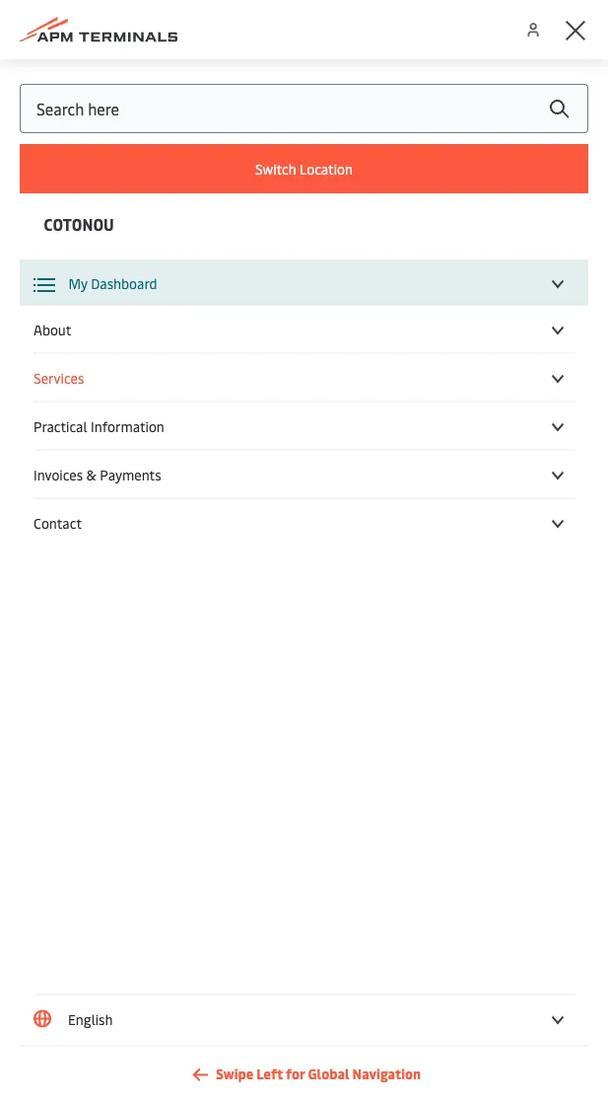 Task type: describe. For each thing, give the bounding box(es) containing it.
<
[[37, 64, 43, 83]]

dashboard
[[91, 273, 157, 292]]

1 scheduled from the left
[[208, 256, 272, 275]]

my dashboard button
[[34, 273, 575, 292]]

artboard 205 copy 43 image
[[139, 361, 470, 535]]

1 scheduled arrival button from the left
[[208, 256, 304, 294]]

departure for second scheduled arrival button from right first available date button
[[501, 275, 564, 294]]

status button for vessel name button for 2nd scheduled arrival button from left
[[123, 259, 195, 291]]

swipe for swipe left for global navigation
[[216, 1064, 254, 1083]]

region
[[63, 1039, 112, 1061]]

services
[[34, 368, 84, 387]]

my dashboard
[[65, 273, 157, 292]]

invoices
[[34, 465, 83, 483]]

first available date for first available date button related to 2nd scheduled arrival button from left
[[402, 247, 456, 303]]

vessel name for vessel name button related to second scheduled arrival button from right
[[40, 256, 79, 294]]

vessel for vessel name button for 2nd scheduled arrival button from left
[[40, 256, 79, 275]]

swipe left for global navigation
[[216, 1064, 421, 1083]]

switch location button
[[20, 144, 589, 193]]

left
[[229, 348, 254, 370]]

about
[[34, 320, 71, 338]]

status button for vessel name button related to second scheduled arrival button from right
[[124, 259, 195, 291]]

date for first available date button related to 2nd scheduled arrival button from left
[[402, 284, 429, 303]]

vessel name button for 2nd scheduled arrival button from left
[[40, 256, 111, 294]]

navigation
[[353, 1064, 421, 1083]]

services button
[[34, 368, 575, 387]]

left
[[257, 1064, 283, 1083]]

vessel name button for second scheduled arrival button from right
[[40, 256, 111, 294]]

2 scheduled arrival from the left
[[208, 256, 273, 294]]

location
[[300, 159, 353, 178]]

name for second scheduled arrival button from right
[[40, 275, 77, 294]]

< cotonou
[[37, 64, 99, 83]]

english button
[[34, 1009, 575, 1028]]

invoices & payments
[[34, 465, 161, 483]]

Global search search field
[[20, 84, 589, 133]]

0 vertical spatial cotonou
[[47, 64, 99, 83]]

cotonou inside 'cotonou' link
[[44, 213, 114, 234]]

scheduled departure button for second scheduled arrival button from right first available date button
[[501, 256, 594, 294]]

practical information button
[[34, 416, 575, 435]]

name for 2nd scheduled arrival button from left
[[40, 275, 77, 294]]

1 scheduled arrival from the left
[[208, 256, 272, 294]]

all
[[304, 348, 321, 370]]

3 scheduled from the left
[[501, 256, 566, 275]]

to
[[257, 348, 273, 370]]



Task type: locate. For each thing, give the bounding box(es) containing it.
first available date for second scheduled arrival button from right first available date button
[[402, 247, 457, 303]]

vessel name button
[[40, 256, 111, 294], [40, 256, 111, 294]]

schedule
[[127, 118, 254, 160]]

vessel
[[32, 118, 119, 160], [40, 256, 79, 275], [40, 256, 79, 275]]

for
[[286, 1064, 305, 1083]]

first available date button for second scheduled arrival button from right
[[402, 247, 488, 303]]

None submit
[[530, 84, 589, 133]]

arrival time button
[[317, 256, 389, 294], [317, 256, 389, 294]]

contact button
[[34, 513, 575, 532]]

4 scheduled from the left
[[501, 256, 566, 275]]

2 scheduled arrival button from the left
[[208, 256, 304, 294]]

1 vertical spatial cotonou
[[44, 213, 114, 234]]

1 vertical spatial cotonou link
[[0, 212, 158, 236]]

cotonou
[[47, 64, 99, 83], [44, 213, 114, 234]]

table
[[325, 348, 361, 370]]

cotonou link up my
[[0, 212, 158, 236]]

departure for first available date button related to 2nd scheduled arrival button from left
[[501, 275, 564, 294]]

global
[[308, 1064, 350, 1083]]

vessel for vessel name button related to second scheduled arrival button from right
[[40, 256, 79, 275]]

time for second scheduled arrival button from right
[[317, 275, 347, 294]]

scheduled
[[208, 256, 272, 275], [208, 256, 273, 275], [501, 256, 566, 275], [501, 256, 566, 275]]

first available date button
[[402, 247, 488, 303], [402, 247, 488, 303]]

first available date button for 2nd scheduled arrival button from left
[[402, 247, 488, 303]]

swipe left to see all table columns
[[183, 348, 425, 370]]

columns
[[365, 348, 425, 370]]

arrival time
[[317, 256, 357, 294], [317, 256, 358, 294]]

vessel name
[[40, 256, 79, 294], [40, 256, 79, 294]]

1 scheduled departure from the left
[[501, 256, 566, 294]]

my
[[68, 273, 88, 292]]

see
[[276, 348, 300, 370]]

invoices & payments button
[[34, 465, 575, 483]]

scheduled departure button
[[501, 256, 594, 294], [501, 256, 594, 294]]

payments
[[100, 465, 161, 483]]

2 scheduled departure button from the left
[[501, 256, 594, 294]]

time for 2nd scheduled arrival button from left
[[317, 275, 347, 294]]

1 departure from the left
[[501, 275, 564, 294]]

switch
[[256, 159, 297, 178]]

information
[[91, 416, 165, 435]]

scheduled departure
[[501, 256, 566, 294], [501, 256, 566, 294]]

scheduled arrival
[[208, 256, 272, 294], [208, 256, 273, 294]]

arrival
[[317, 256, 357, 275], [317, 256, 358, 275], [208, 275, 249, 294], [208, 275, 249, 294]]

0 vertical spatial cotonou link
[[47, 64, 99, 83]]

2 scheduled from the left
[[208, 256, 273, 275]]

practical
[[34, 416, 87, 435]]

cotonou up my
[[44, 213, 114, 234]]

name
[[40, 275, 77, 294], [40, 275, 77, 294]]

2 scheduled departure from the left
[[501, 256, 566, 294]]

vessel schedule
[[32, 118, 254, 160]]

1 vertical spatial swipe
[[216, 1064, 254, 1083]]

cotonou link right < on the top of the page
[[47, 64, 99, 83]]

2 departure from the left
[[501, 275, 564, 294]]

available
[[402, 265, 456, 284], [402, 265, 457, 284]]

first
[[402, 247, 429, 265], [402, 247, 430, 265]]

english
[[68, 1009, 113, 1028]]

first available date
[[402, 247, 456, 303], [402, 247, 457, 303]]

scheduled arrival button
[[208, 256, 304, 294], [208, 256, 304, 294]]

scheduled departure button for first available date button related to 2nd scheduled arrival button from left
[[501, 256, 594, 294]]

departure
[[501, 275, 564, 294], [501, 275, 564, 294]]

swipe for swipe left to see all table columns
[[183, 348, 225, 370]]

time
[[317, 275, 347, 294], [317, 275, 347, 294]]

available for second scheduled arrival button from right
[[402, 265, 457, 284]]

swipe
[[183, 348, 225, 370], [216, 1064, 254, 1083]]

1 scheduled departure button from the left
[[501, 256, 594, 294]]

available for 2nd scheduled arrival button from left
[[402, 265, 456, 284]]

practical information
[[34, 416, 165, 435]]

&
[[86, 465, 97, 483]]

switch location
[[256, 159, 353, 178]]

0 vertical spatial swipe
[[183, 348, 225, 370]]

vessel name for vessel name button for 2nd scheduled arrival button from left
[[40, 256, 79, 294]]

about button
[[34, 320, 575, 338]]

date
[[402, 284, 429, 303], [402, 284, 430, 303]]

status button
[[123, 259, 195, 291], [124, 259, 195, 291]]

cotonou link
[[47, 64, 99, 83], [0, 212, 158, 236]]

cotonou right < on the top of the page
[[47, 64, 99, 83]]

contact
[[34, 513, 82, 532]]

status
[[123, 265, 163, 284], [124, 265, 164, 284]]

date for second scheduled arrival button from right first available date button
[[402, 284, 430, 303]]



Task type: vqa. For each thing, say whether or not it's contained in the screenshot.
first Scheduled Departure BUTTON from the left
yes



